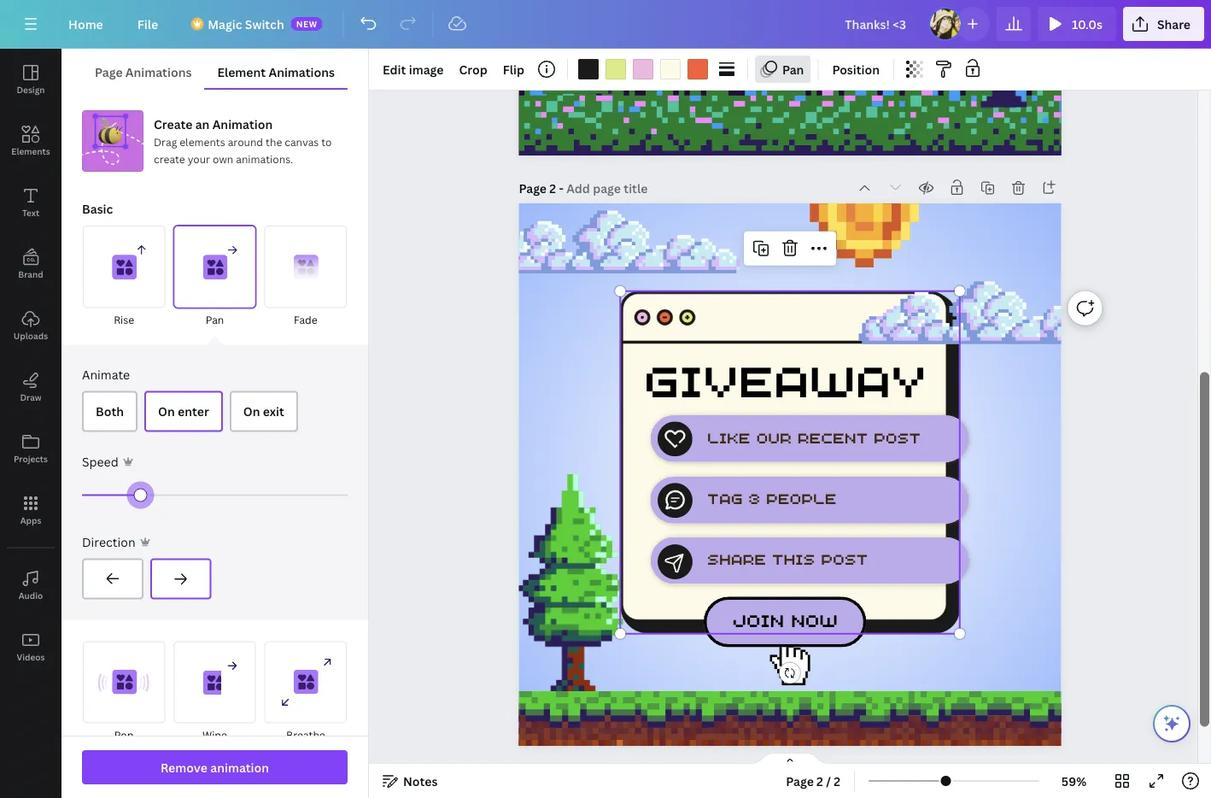 Task type: locate. For each thing, give the bounding box(es) containing it.
on inside on exit button
[[243, 403, 260, 419]]

animation
[[213, 116, 273, 132]]

59% button
[[1047, 767, 1102, 795]]

0 horizontal spatial pan
[[206, 313, 224, 327]]

1 horizontal spatial pan
[[783, 61, 805, 77]]

post right recent
[[874, 426, 921, 448]]

position
[[833, 61, 880, 77]]

wipe
[[203, 728, 227, 742]]

1 vertical spatial share
[[708, 547, 767, 569]]

3
[[749, 486, 761, 508]]

1 horizontal spatial page
[[519, 180, 547, 196]]

Page title text field
[[567, 179, 650, 197]]

0 horizontal spatial 2
[[550, 180, 556, 196]]

page
[[95, 64, 123, 80], [519, 180, 547, 196], [786, 773, 814, 789]]

breathe image
[[265, 641, 347, 724]]

0 horizontal spatial page
[[95, 64, 123, 80]]

0 vertical spatial page
[[95, 64, 123, 80]]

pan down pan image
[[206, 313, 224, 327]]

post right this
[[821, 547, 868, 569]]

exit
[[263, 403, 284, 419]]

pan
[[783, 61, 805, 77], [206, 313, 224, 327]]

create
[[154, 116, 193, 132]]

1 vertical spatial post
[[821, 547, 868, 569]]

the
[[266, 135, 282, 149]]

home
[[68, 16, 103, 32]]

on enter button
[[144, 391, 223, 432]]

0 horizontal spatial on
[[158, 403, 175, 419]]

Design title text field
[[832, 7, 922, 41]]

crop button
[[452, 56, 495, 83]]

draw button
[[0, 356, 62, 418]]

rise
[[114, 313, 134, 327]]

draw
[[20, 391, 42, 403]]

/
[[827, 773, 831, 789]]

file
[[137, 16, 158, 32]]

0 horizontal spatial animations
[[125, 64, 192, 80]]

your
[[188, 152, 210, 166]]

videos
[[17, 651, 45, 663]]

wipe button
[[173, 640, 257, 745]]

2 left -
[[550, 180, 556, 196]]

2 left /
[[817, 773, 824, 789]]

brand button
[[0, 233, 62, 295]]

apps button
[[0, 479, 62, 541]]

0 horizontal spatial post
[[821, 547, 868, 569]]

#ddec7c image
[[606, 59, 626, 79], [606, 59, 626, 79]]

0 vertical spatial share
[[1158, 16, 1191, 32]]

breathe
[[286, 728, 325, 742]]

#f2b7e3 image
[[633, 59, 654, 79], [633, 59, 654, 79]]

page animations button
[[82, 56, 205, 88]]

elements
[[180, 135, 225, 149]]

page for page 2 / 2
[[786, 773, 814, 789]]

1 animations from the left
[[125, 64, 192, 80]]

1 horizontal spatial post
[[874, 426, 921, 448]]

#fe592f image
[[688, 59, 708, 79], [688, 59, 708, 79]]

page left -
[[519, 180, 547, 196]]

page down the "home"
[[95, 64, 123, 80]]

animate
[[82, 366, 130, 383]]

magic
[[208, 16, 242, 32]]

1 horizontal spatial share
[[1158, 16, 1191, 32]]

text button
[[0, 172, 62, 233]]

1 on from the left
[[158, 403, 175, 419]]

#1a1a1a image
[[579, 59, 599, 79]]

1 horizontal spatial animations
[[269, 64, 335, 80]]

pan button
[[755, 56, 811, 83]]

2 horizontal spatial page
[[786, 773, 814, 789]]

pop image
[[83, 641, 165, 724]]

speed
[[82, 454, 118, 470]]

share inside dropdown button
[[1158, 16, 1191, 32]]

videos button
[[0, 616, 62, 678]]

animations down "file" popup button
[[125, 64, 192, 80]]

flip button
[[496, 56, 532, 83]]

around
[[228, 135, 263, 149]]

on inside on enter button
[[158, 403, 175, 419]]

2 vertical spatial page
[[786, 773, 814, 789]]

0 vertical spatial post
[[874, 426, 921, 448]]

crop
[[459, 61, 488, 77]]

flip
[[503, 61, 525, 77]]

on exit button
[[230, 391, 298, 432]]

1 vertical spatial pan
[[206, 313, 224, 327]]

edit image
[[383, 61, 444, 77]]

2 right /
[[834, 773, 841, 789]]

animations down 'new'
[[269, 64, 335, 80]]

like our recent post
[[708, 426, 921, 448]]

10.0s
[[1072, 16, 1103, 32]]

pop button
[[82, 640, 166, 745]]

text
[[22, 207, 39, 218]]

share for share this post
[[708, 547, 767, 569]]

pan button
[[173, 225, 257, 329]]

0 vertical spatial pan
[[783, 61, 805, 77]]

rise button
[[82, 225, 166, 329]]

2 animations from the left
[[269, 64, 335, 80]]

position button
[[826, 56, 887, 83]]

our
[[757, 426, 792, 448]]

now
[[792, 606, 838, 632]]

share this post
[[708, 547, 868, 569]]

2 on from the left
[[243, 403, 260, 419]]

pan image
[[174, 226, 256, 308]]

pan left position at the top
[[783, 61, 805, 77]]

animations
[[125, 64, 192, 80], [269, 64, 335, 80]]

1 horizontal spatial on
[[243, 403, 260, 419]]

2 for /
[[817, 773, 824, 789]]

page 2 -
[[519, 180, 567, 196]]

2
[[550, 180, 556, 196], [817, 773, 824, 789], [834, 773, 841, 789]]

share
[[1158, 16, 1191, 32], [708, 547, 767, 569]]

page 2 / 2
[[786, 773, 841, 789]]

1 vertical spatial page
[[519, 180, 547, 196]]

0 horizontal spatial share
[[708, 547, 767, 569]]

59%
[[1062, 773, 1087, 789]]

1 horizontal spatial 2
[[817, 773, 824, 789]]

page down show pages "image"
[[786, 773, 814, 789]]

on for on exit
[[243, 403, 260, 419]]

on
[[158, 403, 175, 419], [243, 403, 260, 419]]

remove animation
[[161, 759, 269, 776]]

on left the 'exit' at the left
[[243, 403, 260, 419]]

main menu bar
[[0, 0, 1212, 49]]

tag 3 people
[[708, 486, 837, 508]]

on left enter
[[158, 403, 175, 419]]



Task type: vqa. For each thing, say whether or not it's contained in the screenshot.
mind
no



Task type: describe. For each thing, give the bounding box(es) containing it.
drag
[[154, 135, 177, 149]]

2 horizontal spatial 2
[[834, 773, 841, 789]]

audio
[[19, 590, 43, 601]]

an
[[195, 116, 210, 132]]

projects
[[14, 453, 48, 464]]

both
[[96, 403, 124, 419]]

rise image
[[83, 226, 165, 308]]

home link
[[55, 7, 117, 41]]

on enter
[[158, 403, 209, 419]]

notes
[[403, 773, 438, 789]]

like
[[708, 426, 751, 448]]

element animations
[[217, 64, 335, 80]]

page for page animations
[[95, 64, 123, 80]]

breathe button
[[264, 640, 348, 745]]

basic
[[82, 200, 113, 217]]

wipe image
[[174, 641, 256, 724]]

#1a1a1a image
[[579, 59, 599, 79]]

audio button
[[0, 555, 62, 616]]

canva assistant image
[[1162, 714, 1183, 734]]

join
[[733, 606, 785, 632]]

edit
[[383, 61, 406, 77]]

giveaway
[[644, 343, 927, 409]]

pan inside button
[[206, 313, 224, 327]]

pan inside dropdown button
[[783, 61, 805, 77]]

color group
[[575, 56, 712, 83]]

share for share
[[1158, 16, 1191, 32]]

magic switch
[[208, 16, 284, 32]]

create
[[154, 152, 185, 166]]

own
[[213, 152, 234, 166]]

on for on enter
[[158, 403, 175, 419]]

notes button
[[376, 767, 445, 795]]

2 for -
[[550, 180, 556, 196]]

#fdfae6 image
[[661, 59, 681, 79]]

apps
[[20, 514, 41, 526]]

image
[[409, 61, 444, 77]]

recent
[[798, 426, 868, 448]]

share button
[[1124, 7, 1205, 41]]

#fdfae6 image
[[661, 59, 681, 79]]

element animations button
[[205, 56, 348, 88]]

uploads
[[14, 330, 48, 341]]

both button
[[82, 391, 138, 432]]

edit image button
[[376, 56, 451, 83]]

animations for element animations
[[269, 64, 335, 80]]

fade
[[294, 313, 318, 327]]

this
[[772, 547, 816, 569]]

fade button
[[264, 225, 348, 329]]

element
[[217, 64, 266, 80]]

elements button
[[0, 110, 62, 172]]

switch
[[245, 16, 284, 32]]

side panel tab list
[[0, 49, 62, 678]]

canvas
[[285, 135, 319, 149]]

file button
[[124, 7, 172, 41]]

10.0s button
[[1038, 7, 1117, 41]]

brand
[[18, 268, 43, 280]]

page animations
[[95, 64, 192, 80]]

animation
[[210, 759, 269, 776]]

elements
[[11, 145, 50, 157]]

fade image
[[265, 226, 347, 308]]

page 2 / 2 button
[[780, 767, 848, 795]]

enter
[[178, 403, 209, 419]]

show pages image
[[749, 752, 832, 766]]

pop
[[114, 728, 134, 742]]

projects button
[[0, 418, 62, 479]]

animations for page animations
[[125, 64, 192, 80]]

remove animation button
[[82, 750, 348, 785]]

tag
[[708, 486, 743, 508]]

page for page 2 -
[[519, 180, 547, 196]]

on exit
[[243, 403, 284, 419]]

design
[[17, 84, 45, 95]]

remove
[[161, 759, 208, 776]]

-
[[559, 180, 564, 196]]

create an animation drag elements around the canvas to create your own animations.
[[154, 116, 332, 166]]

join now
[[733, 606, 838, 632]]

people
[[767, 486, 837, 508]]

uploads button
[[0, 295, 62, 356]]

animations.
[[236, 152, 293, 166]]



